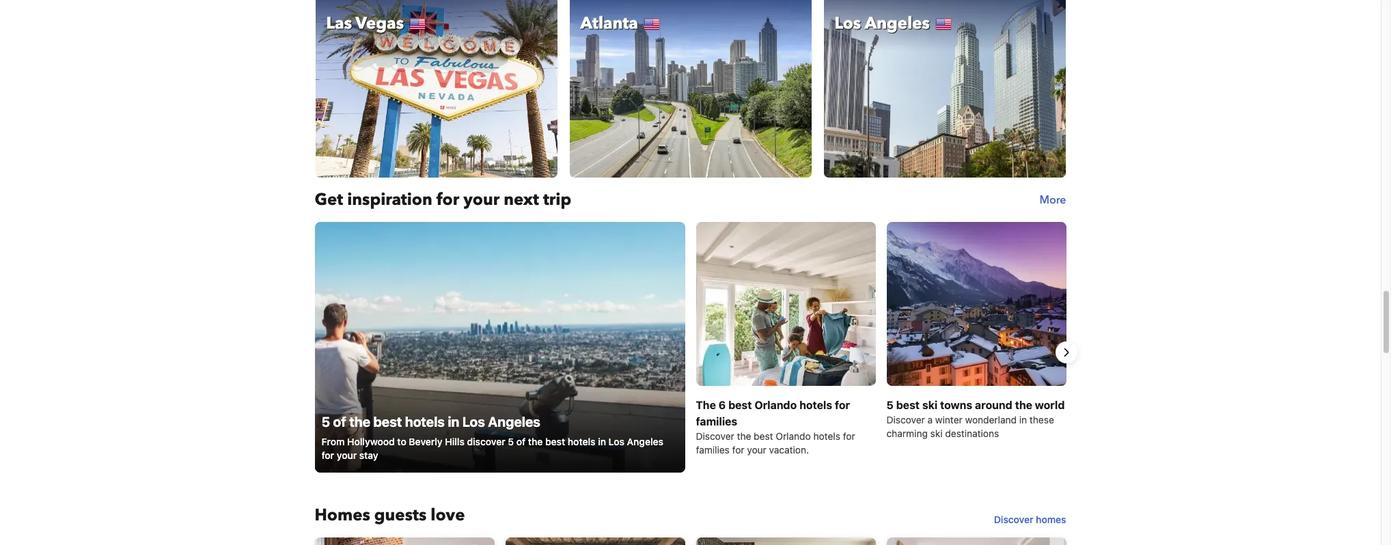 Task type: describe. For each thing, give the bounding box(es) containing it.
these
[[1030, 414, 1054, 426]]

hills
[[445, 436, 465, 448]]

homes
[[315, 505, 370, 527]]

from
[[322, 436, 345, 448]]

0 horizontal spatial los
[[462, 414, 485, 430]]

1 vertical spatial of
[[516, 436, 526, 448]]

5 for 5 of the best hotels in los angeles
[[322, 414, 330, 430]]

around
[[975, 399, 1013, 412]]

2 vertical spatial los
[[609, 436, 625, 448]]

0 vertical spatial of
[[333, 414, 346, 430]]

las vegas
[[326, 12, 404, 35]]

charming
[[887, 428, 928, 440]]

2 horizontal spatial angeles
[[865, 12, 930, 35]]

discover for 6
[[696, 431, 734, 442]]

0 vertical spatial orlando
[[755, 399, 797, 412]]

love
[[431, 505, 465, 527]]

the 6 best orlando hotels for families image
[[696, 222, 876, 386]]

more
[[1040, 193, 1066, 208]]

towns
[[940, 399, 973, 412]]

atlanta link
[[569, 0, 812, 179]]

1 vertical spatial orlando
[[776, 431, 811, 442]]

los angeles link
[[823, 0, 1066, 179]]

1 vertical spatial ski
[[931, 428, 943, 440]]

get
[[315, 189, 343, 211]]

the 6 best orlando hotels for families discover the best orlando hotels for families for your vacation.
[[696, 399, 855, 456]]

in inside 5 best ski towns around the world discover a winter wonderland in these charming ski destinations
[[1019, 414, 1027, 426]]

5 best ski towns around the world discover a winter wonderland in these charming ski destinations
[[887, 399, 1065, 440]]

5 of the best hotels in los angeles from hollywood to beverly hills discover 5 of the best hotels in los angeles for your stay
[[322, 414, 664, 461]]

0 horizontal spatial angeles
[[488, 414, 540, 430]]

1 families from the top
[[696, 416, 738, 428]]

vacation.
[[769, 444, 809, 456]]

destinations
[[945, 428, 999, 440]]

trip
[[543, 189, 571, 211]]

homes guests love
[[315, 505, 465, 527]]

2 vertical spatial 5
[[508, 436, 514, 448]]

los angeles
[[835, 12, 930, 35]]

guests
[[374, 505, 427, 527]]

more link
[[1040, 189, 1066, 211]]

winter
[[935, 414, 963, 426]]

hollywood
[[347, 436, 395, 448]]



Task type: vqa. For each thing, say whether or not it's contained in the screenshot.
US$
no



Task type: locate. For each thing, give the bounding box(es) containing it.
ski down a
[[931, 428, 943, 440]]

next
[[504, 189, 539, 211]]

2 horizontal spatial discover
[[994, 514, 1034, 526]]

the
[[1015, 399, 1033, 412], [349, 414, 370, 430], [737, 431, 751, 442], [528, 436, 543, 448]]

discover homes
[[994, 514, 1066, 526]]

ski up a
[[922, 399, 938, 412]]

your inside the 6 best orlando hotels for families discover the best orlando hotels for families for your vacation.
[[747, 444, 767, 456]]

2 families from the top
[[696, 444, 730, 456]]

2 vertical spatial angeles
[[627, 436, 664, 448]]

ski
[[922, 399, 938, 412], [931, 428, 943, 440]]

2 horizontal spatial 5
[[887, 399, 894, 412]]

2 horizontal spatial in
[[1019, 414, 1027, 426]]

1 vertical spatial families
[[696, 444, 730, 456]]

6
[[719, 399, 726, 412]]

discover down 6
[[696, 431, 734, 442]]

2 vertical spatial discover
[[994, 514, 1034, 526]]

5 for 5 best ski towns around the world
[[887, 399, 894, 412]]

families down the
[[696, 444, 730, 456]]

5 up from
[[322, 414, 330, 430]]

atlanta
[[581, 12, 638, 35]]

hotels
[[800, 399, 832, 412], [405, 414, 445, 430], [814, 431, 841, 442], [568, 436, 596, 448]]

discover up charming
[[887, 414, 925, 426]]

las vegas link
[[315, 0, 558, 179]]

of up from
[[333, 414, 346, 430]]

1 horizontal spatial in
[[598, 436, 606, 448]]

1 horizontal spatial angeles
[[627, 436, 664, 448]]

families
[[696, 416, 738, 428], [696, 444, 730, 456]]

0 vertical spatial los
[[835, 12, 861, 35]]

wonderland
[[965, 414, 1017, 426]]

vegas
[[356, 12, 404, 35]]

of
[[333, 414, 346, 430], [516, 436, 526, 448]]

orlando
[[755, 399, 797, 412], [776, 431, 811, 442]]

los
[[835, 12, 861, 35], [462, 414, 485, 430], [609, 436, 625, 448]]

1 horizontal spatial discover
[[887, 414, 925, 426]]

a
[[928, 414, 933, 426]]

0 horizontal spatial 5
[[322, 414, 330, 430]]

families down 6
[[696, 416, 738, 428]]

beverly
[[409, 436, 443, 448]]

discover inside the 6 best orlando hotels for families discover the best orlando hotels for families for your vacation.
[[696, 431, 734, 442]]

discover homes link
[[989, 508, 1072, 533]]

5 best ski towns around the world image
[[887, 222, 1066, 386]]

your left vacation.
[[747, 444, 767, 456]]

1 vertical spatial discover
[[696, 431, 734, 442]]

the
[[696, 399, 716, 412]]

your down from
[[337, 450, 357, 461]]

the inside the 6 best orlando hotels for families discover the best orlando hotels for families for your vacation.
[[737, 431, 751, 442]]

1 vertical spatial los
[[462, 414, 485, 430]]

homes
[[1036, 514, 1066, 526]]

0 vertical spatial 5
[[887, 399, 894, 412]]

world
[[1035, 399, 1065, 412]]

0 vertical spatial families
[[696, 416, 738, 428]]

your
[[463, 189, 500, 211], [747, 444, 767, 456], [337, 450, 357, 461]]

0 vertical spatial angeles
[[865, 12, 930, 35]]

0 horizontal spatial your
[[337, 450, 357, 461]]

5 right 'discover'
[[508, 436, 514, 448]]

1 horizontal spatial your
[[463, 189, 500, 211]]

best
[[729, 399, 752, 412], [896, 399, 920, 412], [373, 414, 402, 430], [754, 431, 773, 442], [545, 436, 565, 448]]

las
[[326, 12, 352, 35]]

1 horizontal spatial of
[[516, 436, 526, 448]]

your left next
[[463, 189, 500, 211]]

best inside 5 best ski towns around the world discover a winter wonderland in these charming ski destinations
[[896, 399, 920, 412]]

0 vertical spatial ski
[[922, 399, 938, 412]]

1 horizontal spatial 5
[[508, 436, 514, 448]]

0 horizontal spatial in
[[448, 414, 459, 430]]

in
[[448, 414, 459, 430], [1019, 414, 1027, 426], [598, 436, 606, 448]]

1 vertical spatial 5
[[322, 414, 330, 430]]

to
[[397, 436, 406, 448]]

2 horizontal spatial los
[[835, 12, 861, 35]]

of right 'discover'
[[516, 436, 526, 448]]

1 vertical spatial angeles
[[488, 414, 540, 430]]

your inside the 5 of the best hotels in los angeles from hollywood to beverly hills discover 5 of the best hotels in los angeles for your stay
[[337, 450, 357, 461]]

discover
[[467, 436, 506, 448]]

stay
[[359, 450, 378, 461]]

0 vertical spatial discover
[[887, 414, 925, 426]]

5
[[887, 399, 894, 412], [322, 414, 330, 430], [508, 436, 514, 448]]

discover left homes
[[994, 514, 1034, 526]]

5 of the best hotels in los angeles region
[[304, 222, 1077, 483]]

get inspiration for your next trip
[[315, 189, 571, 211]]

1 horizontal spatial los
[[609, 436, 625, 448]]

0 horizontal spatial of
[[333, 414, 346, 430]]

for
[[436, 189, 459, 211], [835, 399, 850, 412], [843, 431, 855, 442], [732, 444, 745, 456], [322, 450, 334, 461]]

inspiration
[[347, 189, 432, 211]]

5 inside 5 best ski towns around the world discover a winter wonderland in these charming ski destinations
[[887, 399, 894, 412]]

discover inside 5 best ski towns around the world discover a winter wonderland in these charming ski destinations
[[887, 414, 925, 426]]

next image
[[1058, 345, 1075, 361]]

2 horizontal spatial your
[[747, 444, 767, 456]]

los inside los angeles link
[[835, 12, 861, 35]]

for inside the 5 of the best hotels in los angeles from hollywood to beverly hills discover 5 of the best hotels in los angeles for your stay
[[322, 450, 334, 461]]

5 up charming
[[887, 399, 894, 412]]

angeles
[[865, 12, 930, 35], [488, 414, 540, 430], [627, 436, 664, 448]]

0 horizontal spatial discover
[[696, 431, 734, 442]]

discover
[[887, 414, 925, 426], [696, 431, 734, 442], [994, 514, 1034, 526]]

the inside 5 best ski towns around the world discover a winter wonderland in these charming ski destinations
[[1015, 399, 1033, 412]]

discover for best
[[887, 414, 925, 426]]



